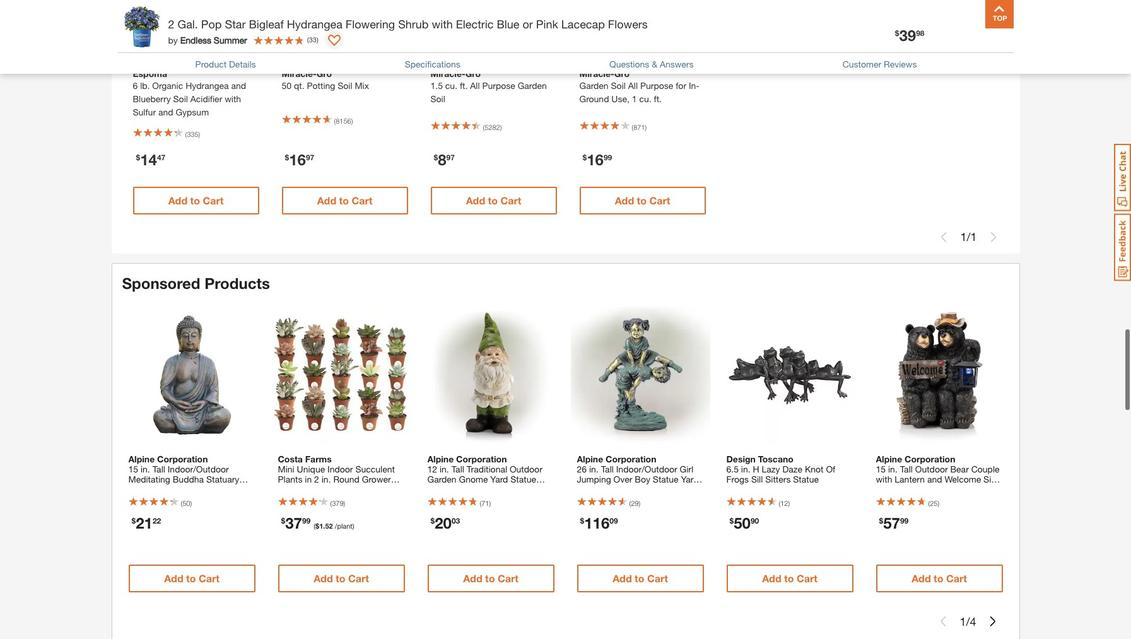 Task type: describe. For each thing, give the bounding box(es) containing it.
$ for $ 16 99
[[583, 153, 587, 162]]

add to cart button for $ 16 99
[[580, 187, 706, 214]]

cart for $ 16 97
[[352, 194, 373, 206]]

top button
[[986, 0, 1014, 28]]

) for $ 50 90
[[789, 499, 790, 507]]

$ for $ 14 47
[[136, 153, 140, 162]]

miracle-gro garden soil all purpose for in- ground use, 1 cu. ft.
[[580, 68, 700, 104]]

in-
[[689, 80, 700, 91]]

shipping
[[317, 484, 352, 495]]

customer reviews
[[843, 59, 918, 69]]

with left 'lantern' in the bottom right of the page
[[877, 474, 893, 485]]

6.5
[[727, 464, 739, 475]]

( down shipping
[[330, 499, 332, 507]]

$ for $ 116 09
[[580, 516, 585, 526]]

soil inside miracle-gro garden soil all purpose for in- ground use, 1 cu. ft.
[[611, 80, 626, 91]]

all inside miracle-gro 1.5 cu. ft. all purpose garden soil
[[470, 80, 480, 91]]

50 qt. potting soil mix image
[[276, 0, 414, 59]]

h
[[753, 464, 760, 475]]

boy
[[635, 474, 651, 485]]

plants
[[278, 474, 303, 485]]

tall for 116
[[601, 464, 614, 475]]

lb.
[[140, 80, 150, 91]]

outdoor inside alpine corporation 15 in. tall outdoor bear couple with lantern and welcome sign statue with solar led light yard art decoration
[[916, 464, 949, 475]]

90
[[751, 516, 760, 526]]

$ 57 99
[[880, 514, 909, 532]]

statue inside alpine corporation 26 in. tall indoor/outdoor girl jumping over boy statue yard art decoration
[[653, 474, 679, 485]]

sill
[[752, 474, 763, 485]]

add to cart button for $ 50 90
[[727, 565, 854, 593]]

15 in. tall outdoor bear couple with lantern and welcome sign statue with solar led light yard art decoration image
[[870, 305, 1010, 445]]

frogs
[[727, 474, 749, 485]]

ground
[[580, 93, 610, 104]]

cart for $ 20 03
[[498, 572, 519, 584]]

1 / 4
[[961, 615, 977, 629]]

star
[[225, 17, 246, 31]]

1 left 4
[[961, 615, 967, 629]]

gypsum
[[176, 106, 209, 117]]

outdoor inside alpine corporation 12 in. tall traditional outdoor garden gnome yard statue decoration
[[510, 464, 543, 475]]

alpine corporation 15 in. tall outdoor bear couple with lantern and welcome sign statue with solar led light yard art decoration
[[877, 454, 1002, 505]]

tall for 21
[[153, 464, 165, 475]]

add to cart button for $ 21 22
[[128, 565, 255, 593]]

cart for $ 8 97
[[501, 194, 522, 206]]

by endless summer
[[168, 34, 247, 45]]

) inside $ 37 99 ( $ 1 . 52 /plant )
[[353, 522, 355, 530]]

miracle-gro 1.5 cu. ft. all purpose garden soil
[[431, 68, 547, 104]]

( for $ 57 99
[[929, 499, 931, 507]]

22
[[153, 516, 161, 526]]

decor
[[128, 484, 152, 495]]

sulfur
[[133, 106, 156, 117]]

farms
[[305, 454, 332, 464]]

71
[[482, 499, 490, 507]]

1 left this is the last slide image
[[971, 230, 978, 244]]

specifications
[[405, 59, 461, 69]]

couple
[[972, 464, 1000, 475]]

to for $ 116 09
[[635, 572, 645, 584]]

( for $ 116 09
[[630, 499, 631, 507]]

5282
[[485, 123, 500, 131]]

15 in. tall indoor/outdoor meditating buddha statuary decor image
[[122, 305, 262, 445]]

miracle- for $ 16 97
[[282, 68, 317, 79]]

ft. inside miracle-gro garden soil all purpose for in- ground use, 1 cu. ft.
[[654, 93, 662, 104]]

39
[[900, 27, 917, 44]]

add for $ 116 09
[[613, 572, 632, 584]]

) for $ 116 09
[[639, 499, 641, 507]]

) left the display icon
[[317, 35, 319, 43]]

alpine corporation 15 in. tall indoor/outdoor meditating buddha statuary decor
[[128, 454, 239, 495]]

cart for $ 21 22
[[199, 572, 220, 584]]

gro for $ 8 97
[[466, 68, 481, 79]]

products
[[205, 274, 270, 292]]

52
[[325, 522, 333, 530]]

lacecap
[[562, 17, 605, 31]]

$ 20 03
[[431, 514, 460, 532]]

art inside alpine corporation 15 in. tall outdoor bear couple with lantern and welcome sign statue with solar led light yard art decoration
[[897, 494, 908, 505]]

shrub
[[398, 17, 429, 31]]

add to cart button for $ 116 09
[[577, 565, 704, 593]]

$ for $ 8 97
[[434, 153, 438, 162]]

add to cart button for $ 20 03
[[428, 565, 555, 593]]

&
[[652, 59, 658, 69]]

25
[[931, 499, 938, 507]]

) for $ 20 03
[[490, 499, 491, 507]]

( for $ 16 97
[[334, 117, 336, 125]]

hydrangea inside the espoma 6 lb. organic hydrangea and blueberry soil acidifier with sulfur and gypsum
[[186, 80, 229, 91]]

yard inside alpine corporation 26 in. tall indoor/outdoor girl jumping over boy statue yard art decoration
[[681, 474, 699, 485]]

pop
[[201, 17, 222, 31]]

( for $ 8 97
[[483, 123, 485, 131]]

871
[[634, 123, 646, 131]]

indoor/outdoor for 21
[[168, 464, 229, 475]]

unique
[[297, 464, 325, 475]]

succulent
[[356, 464, 395, 475]]

1 inside $ 37 99 ( $ 1 . 52 /plant )
[[320, 522, 323, 530]]

this is the first slide image
[[939, 617, 949, 627]]

toscano
[[759, 454, 794, 464]]

garden inside miracle-gro garden soil all purpose for in- ground use, 1 cu. ft.
[[580, 80, 609, 91]]

( 71 )
[[480, 499, 491, 507]]

/plant
[[335, 522, 353, 530]]

$ 21 22
[[132, 514, 161, 532]]

$ 16 97
[[285, 151, 315, 168]]

light
[[965, 484, 985, 495]]

round
[[334, 474, 360, 485]]

with right the shrub
[[432, 17, 453, 31]]

cu. inside miracle-gro 1.5 cu. ft. all purpose garden soil
[[446, 80, 458, 91]]

espoma 6 lb. organic hydrangea and blueberry soil acidifier with sulfur and gypsum
[[133, 68, 246, 117]]

add to cart button for $ 8 97
[[431, 187, 557, 214]]

lazy
[[762, 464, 781, 475]]

endless
[[180, 34, 211, 45]]

or
[[523, 17, 533, 31]]

meditating
[[128, 474, 170, 485]]

99 for 16
[[604, 153, 613, 162]]

$ 37 99 ( $ 1 . 52 /plant )
[[281, 514, 355, 532]]

tall for 57
[[901, 464, 913, 475]]

( left the display icon
[[307, 35, 309, 43]]

( 12 )
[[779, 499, 790, 507]]

soil inside miracle-gro 50 qt. potting soil mix
[[338, 80, 353, 91]]

corporation for 20
[[456, 454, 507, 464]]

( 25 )
[[929, 499, 940, 507]]

) for $ 14 47
[[199, 130, 200, 138]]

to for $ 50 90
[[785, 572, 795, 584]]

with inside the espoma 6 lb. organic hydrangea and blueberry soil acidifier with sulfur and gypsum
[[225, 93, 241, 104]]

1 inside miracle-gro garden soil all purpose for in- ground use, 1 cu. ft.
[[632, 93, 637, 104]]

alpine for 57
[[877, 454, 903, 464]]

$ for $ 57 99
[[880, 516, 884, 526]]

2 horizontal spatial 2
[[382, 484, 387, 495]]

add to cart button for $ 16 97
[[282, 187, 408, 214]]

corporation for 116
[[606, 454, 657, 464]]

add for $ 57 99
[[912, 572, 932, 584]]

soil inside the espoma 6 lb. organic hydrangea and blueberry soil acidifier with sulfur and gypsum
[[173, 93, 188, 104]]

feedback link image
[[1115, 213, 1132, 282]]

cart for $ 57 99
[[947, 572, 968, 584]]

add for $ 50 90
[[763, 572, 782, 584]]

15 for 21
[[128, 464, 138, 475]]

1 horizontal spatial 2
[[314, 474, 319, 485]]

welcome
[[945, 474, 982, 485]]

add for $ 16 97
[[317, 194, 337, 206]]

$ 116 09
[[580, 514, 618, 532]]

26
[[577, 464, 587, 475]]

6.5 in. h lazy daze knot of frogs sill sitters statue image
[[721, 305, 860, 445]]

product image image
[[121, 6, 162, 47]]

47
[[157, 153, 166, 162]]

bear
[[951, 464, 970, 475]]

0 horizontal spatial 2
[[168, 17, 175, 31]]

garden for 16
[[518, 80, 547, 91]]

mix
[[355, 80, 369, 91]]

use,
[[612, 93, 630, 104]]

1 horizontal spatial hydrangea
[[287, 17, 343, 31]]

50 for ( 50 )
[[183, 499, 190, 507]]

in. for 57
[[889, 464, 898, 475]]

/ for 16
[[967, 230, 971, 244]]

electric
[[456, 17, 494, 31]]

gnome
[[459, 474, 488, 485]]

summer
[[214, 34, 247, 45]]

add to cart button for $ 57 99
[[877, 565, 1003, 593]]

add to cart for $ 21 22
[[164, 572, 220, 584]]

add to cart for $ 14 47
[[168, 194, 224, 206]]

12 inside alpine corporation 12 in. tall traditional outdoor garden gnome yard statue decoration
[[428, 464, 438, 475]]

( 8156 )
[[334, 117, 353, 125]]

mini unique indoor succulent plants in 2 in. round grower pot, avg. shipping height 2 in. tall (25-pack) image
[[272, 305, 411, 445]]

(25-
[[293, 494, 309, 505]]

20
[[435, 514, 452, 532]]

reviews
[[884, 59, 918, 69]]

for
[[676, 80, 687, 91]]

add for $ 14 47
[[168, 194, 188, 206]]

add to cart for $ 16 99
[[615, 194, 671, 206]]

gal.
[[178, 17, 198, 31]]

12 in. tall traditional outdoor garden gnome yard statue decoration image
[[421, 305, 561, 445]]

knot
[[806, 464, 824, 475]]

add to cart for $ 16 97
[[317, 194, 373, 206]]

) for $ 57 99
[[938, 499, 940, 507]]

09
[[610, 516, 618, 526]]

soil inside miracle-gro 1.5 cu. ft. all purpose garden soil
[[431, 93, 446, 104]]

in. for 20
[[440, 464, 449, 475]]



Task type: vqa. For each thing, say whether or not it's contained in the screenshot.


Task type: locate. For each thing, give the bounding box(es) containing it.
1 97 from the left
[[306, 153, 315, 162]]

buddha
[[173, 474, 204, 485]]

2 right in
[[314, 474, 319, 485]]

customer reviews button
[[843, 57, 918, 71], [843, 57, 918, 71]]

this is the last slide image
[[989, 232, 999, 242]]

alpine up jumping
[[577, 454, 604, 464]]

all right 1.5
[[470, 80, 480, 91]]

espoma
[[133, 68, 167, 79]]

$ for $ 39 98
[[896, 28, 900, 38]]

height
[[354, 484, 380, 495]]

indoor/outdoor for 116
[[617, 464, 678, 475]]

1 horizontal spatial purpose
[[641, 80, 674, 91]]

2 outdoor from the left
[[916, 464, 949, 475]]

and left led
[[928, 474, 943, 485]]

decoration inside alpine corporation 12 in. tall traditional outdoor garden gnome yard statue decoration
[[428, 484, 471, 495]]

decoration
[[428, 484, 471, 495], [591, 484, 634, 495], [911, 494, 954, 505]]

statue inside alpine corporation 15 in. tall outdoor bear couple with lantern and welcome sign statue with solar led light yard art decoration
[[877, 484, 902, 495]]

in. inside design toscano 6.5 in. h lazy daze knot of frogs sill sitters statue
[[742, 464, 751, 475]]

1 vertical spatial and
[[158, 106, 173, 117]]

alpine inside alpine corporation 15 in. tall outdoor bear couple with lantern and welcome sign statue with solar led light yard art decoration
[[877, 454, 903, 464]]

1 horizontal spatial outdoor
[[916, 464, 949, 475]]

decoration inside alpine corporation 26 in. tall indoor/outdoor girl jumping over boy statue yard art decoration
[[591, 484, 634, 495]]

1.5 cu. ft. all purpose garden soil image
[[425, 0, 563, 59]]

97 for 16
[[306, 153, 315, 162]]

add to cart for $ 57 99
[[912, 572, 968, 584]]

( down miracle-gro 1.5 cu. ft. all purpose garden soil
[[483, 123, 485, 131]]

0 horizontal spatial indoor/outdoor
[[168, 464, 229, 475]]

6
[[133, 80, 138, 91]]

) for $ 21 22
[[190, 499, 192, 507]]

) right 52
[[353, 522, 355, 530]]

costa farms mini unique indoor succulent plants in 2 in. round grower pot, avg. shipping height 2 in. tall (25-pack)
[[278, 454, 399, 505]]

/
[[967, 230, 971, 244], [967, 615, 971, 629]]

2 15 from the left
[[877, 464, 886, 475]]

1 vertical spatial cu.
[[640, 93, 652, 104]]

1 horizontal spatial indoor/outdoor
[[617, 464, 678, 475]]

pack)
[[309, 494, 331, 505]]

miracle- inside miracle-gro 1.5 cu. ft. all purpose garden soil
[[431, 68, 466, 79]]

in. inside alpine corporation 12 in. tall traditional outdoor garden gnome yard statue decoration
[[440, 464, 449, 475]]

miracle- inside miracle-gro garden soil all purpose for in- ground use, 1 cu. ft.
[[580, 68, 615, 79]]

alpine for 21
[[128, 454, 155, 464]]

in. inside alpine corporation 26 in. tall indoor/outdoor girl jumping over boy statue yard art decoration
[[590, 464, 599, 475]]

0 horizontal spatial all
[[470, 80, 480, 91]]

1 / 1
[[961, 230, 978, 244]]

to
[[190, 194, 200, 206], [339, 194, 349, 206], [488, 194, 498, 206], [637, 194, 647, 206], [186, 572, 196, 584], [336, 572, 346, 584], [486, 572, 495, 584], [635, 572, 645, 584], [785, 572, 795, 584], [934, 572, 944, 584]]

) for $ 16 97
[[351, 117, 353, 125]]

outdoor right traditional
[[510, 464, 543, 475]]

0 horizontal spatial 50
[[183, 499, 190, 507]]

soil up gypsum
[[173, 93, 188, 104]]

( down gypsum
[[185, 130, 187, 138]]

( 50 )
[[181, 499, 192, 507]]

2 vertical spatial 50
[[734, 514, 751, 532]]

1 16 from the left
[[289, 151, 306, 168]]

1 horizontal spatial 50
[[282, 80, 292, 91]]

to for $ 14 47
[[190, 194, 200, 206]]

57
[[884, 514, 901, 532]]

99 inside $ 37 99 ( $ 1 . 52 /plant )
[[302, 516, 311, 526]]

add to cart for $ 8 97
[[466, 194, 522, 206]]

gro up use,
[[615, 68, 630, 79]]

miracle- up ground
[[580, 68, 615, 79]]

miracle- for $ 8 97
[[431, 68, 466, 79]]

1 horizontal spatial miracle-
[[431, 68, 466, 79]]

miracle- for $ 16 99
[[580, 68, 615, 79]]

corporation inside alpine corporation 15 in. tall outdoor bear couple with lantern and welcome sign statue with solar led light yard art decoration
[[905, 454, 956, 464]]

statue
[[511, 474, 537, 485], [653, 474, 679, 485], [794, 474, 819, 485], [877, 484, 902, 495]]

corporation up buddha
[[157, 454, 208, 464]]

cart for $ 14 47
[[203, 194, 224, 206]]

/ left this is the last slide image
[[967, 230, 971, 244]]

to for $ 57 99
[[934, 572, 944, 584]]

1 right use,
[[632, 93, 637, 104]]

335
[[187, 130, 199, 138]]

statue left the "of"
[[794, 474, 819, 485]]

2 horizontal spatial and
[[928, 474, 943, 485]]

mini
[[278, 464, 295, 475]]

ft.
[[460, 80, 468, 91], [654, 93, 662, 104]]

3 miracle- from the left
[[580, 68, 615, 79]]

jumping
[[577, 474, 612, 485]]

) for $ 16 99
[[646, 123, 647, 131]]

2 vertical spatial and
[[928, 474, 943, 485]]

1 miracle- from the left
[[282, 68, 317, 79]]

1 horizontal spatial cu.
[[640, 93, 652, 104]]

) down miracle-gro garden soil all purpose for in- ground use, 1 cu. ft.
[[646, 123, 647, 131]]

2 miracle- from the left
[[431, 68, 466, 79]]

8
[[438, 151, 447, 168]]

statue right traditional
[[511, 474, 537, 485]]

purpose inside miracle-gro 1.5 cu. ft. all purpose garden soil
[[483, 80, 516, 91]]

cu. inside miracle-gro garden soil all purpose for in- ground use, 1 cu. ft.
[[640, 93, 652, 104]]

50
[[282, 80, 292, 91], [183, 499, 190, 507], [734, 514, 751, 532]]

1 outdoor from the left
[[510, 464, 543, 475]]

15 left 'lantern' in the bottom right of the page
[[877, 464, 886, 475]]

) down miracle-gro 1.5 cu. ft. all purpose garden soil
[[500, 123, 502, 131]]

$ inside $ 57 99
[[880, 516, 884, 526]]

ft. right 1.5
[[460, 80, 468, 91]]

0 horizontal spatial 16
[[289, 151, 306, 168]]

art down 'lantern' in the bottom right of the page
[[897, 494, 908, 505]]

corporation for 21
[[157, 454, 208, 464]]

2 up by
[[168, 17, 175, 31]]

girl
[[680, 464, 694, 475]]

( 29 )
[[630, 499, 641, 507]]

add for $ 16 99
[[615, 194, 635, 206]]

116
[[585, 514, 610, 532]]

03
[[452, 516, 460, 526]]

1 vertical spatial 50
[[183, 499, 190, 507]]

2 corporation from the left
[[456, 454, 507, 464]]

alpine
[[128, 454, 155, 464], [428, 454, 454, 464], [577, 454, 604, 464], [877, 454, 903, 464]]

50 down frogs on the bottom of page
[[734, 514, 751, 532]]

15 up decor
[[128, 464, 138, 475]]

15 inside alpine corporation 15 in. tall indoor/outdoor meditating buddha statuary decor
[[128, 464, 138, 475]]

( down "sitters"
[[779, 499, 781, 507]]

blueberry
[[133, 93, 171, 104]]

$ 14 47
[[136, 151, 166, 168]]

0 horizontal spatial decoration
[[428, 484, 471, 495]]

12 down "sitters"
[[781, 499, 789, 507]]

hydrangea
[[287, 17, 343, 31], [186, 80, 229, 91]]

cu. right use,
[[640, 93, 652, 104]]

tall inside alpine corporation 12 in. tall traditional outdoor garden gnome yard statue decoration
[[452, 464, 465, 475]]

0 horizontal spatial garden
[[428, 474, 457, 485]]

hydrangea up the ( 33 )
[[287, 17, 343, 31]]

statue inside design toscano 6.5 in. h lazy daze knot of frogs sill sitters statue
[[794, 474, 819, 485]]

alpine for 20
[[428, 454, 454, 464]]

15 for 57
[[877, 464, 886, 475]]

add for $ 8 97
[[466, 194, 486, 206]]

12 left gnome
[[428, 464, 438, 475]]

cart for $ 50 90
[[797, 572, 818, 584]]

gro inside miracle-gro 1.5 cu. ft. all purpose garden soil
[[466, 68, 481, 79]]

garden inside miracle-gro 1.5 cu. ft. all purpose garden soil
[[518, 80, 547, 91]]

purpose up ( 5282 )
[[483, 80, 516, 91]]

1 left 52
[[320, 522, 323, 530]]

2 97 from the left
[[447, 153, 455, 162]]

2 right height
[[382, 484, 387, 495]]

0 vertical spatial hydrangea
[[287, 17, 343, 31]]

purpose inside miracle-gro garden soil all purpose for in- ground use, 1 cu. ft.
[[641, 80, 674, 91]]

50 inside miracle-gro 50 qt. potting soil mix
[[282, 80, 292, 91]]

$ inside $ 39 98
[[896, 28, 900, 38]]

miracle- up 1.5
[[431, 68, 466, 79]]

to for $ 16 99
[[637, 194, 647, 206]]

ft. down the &
[[654, 93, 662, 104]]

yard up 57
[[877, 494, 894, 505]]

( for $ 50 90
[[779, 499, 781, 507]]

0 horizontal spatial 12
[[428, 464, 438, 475]]

16 for $ 16 97
[[289, 151, 306, 168]]

statue up 57
[[877, 484, 902, 495]]

50 down buddha
[[183, 499, 190, 507]]

tall inside alpine corporation 15 in. tall outdoor bear couple with lantern and welcome sign statue with solar led light yard art decoration
[[901, 464, 913, 475]]

2 horizontal spatial miracle-
[[580, 68, 615, 79]]

( down solar
[[929, 499, 931, 507]]

$ for $ 20 03
[[431, 516, 435, 526]]

indoor
[[328, 464, 353, 475]]

yard inside alpine corporation 15 in. tall outdoor bear couple with lantern and welcome sign statue with solar led light yard art decoration
[[877, 494, 894, 505]]

4 corporation from the left
[[905, 454, 956, 464]]

50 for $ 50 90
[[734, 514, 751, 532]]

0 horizontal spatial purpose
[[483, 80, 516, 91]]

37
[[285, 514, 302, 532]]

$ 50 90
[[730, 514, 760, 532]]

1 alpine from the left
[[128, 454, 155, 464]]

gro inside miracle-gro 50 qt. potting soil mix
[[317, 68, 332, 79]]

2 horizontal spatial gro
[[615, 68, 630, 79]]

99 for 37
[[302, 516, 311, 526]]

99 inside $ 57 99
[[901, 516, 909, 526]]

1 horizontal spatial garden
[[518, 80, 547, 91]]

decoration inside alpine corporation 15 in. tall outdoor bear couple with lantern and welcome sign statue with solar led light yard art decoration
[[911, 494, 954, 505]]

flowers
[[608, 17, 648, 31]]

2 horizontal spatial yard
[[877, 494, 894, 505]]

tall
[[153, 464, 165, 475], [452, 464, 465, 475], [601, 464, 614, 475], [901, 464, 913, 475], [278, 494, 291, 505]]

corporation up gnome
[[456, 454, 507, 464]]

indoor/outdoor inside alpine corporation 26 in. tall indoor/outdoor girl jumping over boy statue yard art decoration
[[617, 464, 678, 475]]

soil up use,
[[611, 80, 626, 91]]

1 purpose from the left
[[483, 80, 516, 91]]

2 horizontal spatial 50
[[734, 514, 751, 532]]

) down buddha
[[190, 499, 192, 507]]

$ inside $ 21 22
[[132, 516, 136, 526]]

alpine inside alpine corporation 15 in. tall indoor/outdoor meditating buddha statuary decor
[[128, 454, 155, 464]]

0 horizontal spatial cu.
[[446, 80, 458, 91]]

corporation up over
[[606, 454, 657, 464]]

3 corporation from the left
[[606, 454, 657, 464]]

design toscano 6.5 in. h lazy daze knot of frogs sill sitters statue
[[727, 454, 836, 485]]

garden left gnome
[[428, 474, 457, 485]]

yard right gnome
[[491, 474, 508, 485]]

1 right this is the first slide icon
[[961, 230, 967, 244]]

live chat image
[[1115, 144, 1132, 211]]

and down the details
[[231, 80, 246, 91]]

2 horizontal spatial 99
[[901, 516, 909, 526]]

$ inside $ 20 03
[[431, 516, 435, 526]]

2 all from the left
[[629, 80, 638, 91]]

1 horizontal spatial 97
[[447, 153, 455, 162]]

product details
[[195, 59, 256, 69]]

0 horizontal spatial 99
[[302, 516, 311, 526]]

corporation for 57
[[905, 454, 956, 464]]

garden up ground
[[580, 80, 609, 91]]

$ for $ 21 22
[[132, 516, 136, 526]]

2 gro from the left
[[466, 68, 481, 79]]

statue inside alpine corporation 12 in. tall traditional outdoor garden gnome yard statue decoration
[[511, 474, 537, 485]]

97 inside the $ 16 97
[[306, 153, 315, 162]]

1 corporation from the left
[[157, 454, 208, 464]]

tall inside alpine corporation 15 in. tall indoor/outdoor meditating buddha statuary decor
[[153, 464, 165, 475]]

in. for 116
[[590, 464, 599, 475]]

in. inside alpine corporation 15 in. tall outdoor bear couple with lantern and welcome sign statue with solar led light yard art decoration
[[889, 464, 898, 475]]

1 horizontal spatial art
[[897, 494, 908, 505]]

0 horizontal spatial miracle-
[[282, 68, 317, 79]]

2 horizontal spatial garden
[[580, 80, 609, 91]]

99 for 57
[[901, 516, 909, 526]]

art
[[577, 484, 589, 495], [897, 494, 908, 505]]

acidifier
[[190, 93, 222, 104]]

) down solar
[[938, 499, 940, 507]]

yard left 6.5
[[681, 474, 699, 485]]

soil left mix
[[338, 80, 353, 91]]

( for $ 16 99
[[632, 123, 634, 131]]

1 vertical spatial 12
[[781, 499, 789, 507]]

0 horizontal spatial hydrangea
[[186, 80, 229, 91]]

( 33 )
[[307, 35, 319, 43]]

$ inside $ 14 47
[[136, 153, 140, 162]]

0 vertical spatial cu.
[[446, 80, 458, 91]]

50 left qt.
[[282, 80, 292, 91]]

0 horizontal spatial gro
[[317, 68, 332, 79]]

purpose down the &
[[641, 80, 674, 91]]

corporation up 'lantern' in the bottom right of the page
[[905, 454, 956, 464]]

15 inside alpine corporation 15 in. tall outdoor bear couple with lantern and welcome sign statue with solar led light yard art decoration
[[877, 464, 886, 475]]

0 horizontal spatial art
[[577, 484, 589, 495]]

art inside alpine corporation 26 in. tall indoor/outdoor girl jumping over boy statue yard art decoration
[[577, 484, 589, 495]]

$ for $ 16 97
[[285, 153, 289, 162]]

next slide image
[[988, 617, 998, 627]]

) down alpine corporation 12 in. tall traditional outdoor garden gnome yard statue decoration
[[490, 499, 491, 507]]

avg.
[[297, 484, 314, 495]]

2 16 from the left
[[587, 151, 604, 168]]

sitters
[[766, 474, 791, 485]]

$ 8 97
[[434, 151, 455, 168]]

1 vertical spatial hydrangea
[[186, 80, 229, 91]]

in. for 50
[[742, 464, 751, 475]]

0 vertical spatial 50
[[282, 80, 292, 91]]

to for $ 20 03
[[486, 572, 495, 584]]

display image
[[328, 35, 341, 47]]

garden soil all purpose for in-ground use, 1 cu. ft. image
[[574, 0, 712, 59]]

alpine left traditional
[[428, 454, 454, 464]]

in
[[305, 474, 312, 485]]

soil down 1.5
[[431, 93, 446, 104]]

add for $ 21 22
[[164, 572, 183, 584]]

/ for 116
[[967, 615, 971, 629]]

tall for 20
[[452, 464, 465, 475]]

gro for $ 16 99
[[615, 68, 630, 79]]

( inside $ 37 99 ( $ 1 . 52 /plant )
[[314, 522, 316, 530]]

1 vertical spatial ft.
[[654, 93, 662, 104]]

.
[[323, 522, 325, 530]]

( down over
[[630, 499, 631, 507]]

cart for $ 16 99
[[650, 194, 671, 206]]

indoor/outdoor up 29
[[617, 464, 678, 475]]

( 871 )
[[632, 123, 647, 131]]

16 for $ 16 99
[[587, 151, 604, 168]]

statue right boy
[[653, 474, 679, 485]]

( down miracle-gro garden soil all purpose for in- ground use, 1 cu. ft.
[[632, 123, 634, 131]]

and down blueberry
[[158, 106, 173, 117]]

( down gnome
[[480, 499, 482, 507]]

ft. inside miracle-gro 1.5 cu. ft. all purpose garden soil
[[460, 80, 468, 91]]

in. inside alpine corporation 15 in. tall indoor/outdoor meditating buddha statuary decor
[[141, 464, 150, 475]]

add to cart for $ 50 90
[[763, 572, 818, 584]]

miracle- inside miracle-gro 50 qt. potting soil mix
[[282, 68, 317, 79]]

1 horizontal spatial ft.
[[654, 93, 662, 104]]

alpine inside alpine corporation 12 in. tall traditional outdoor garden gnome yard statue decoration
[[428, 454, 454, 464]]

1 horizontal spatial gro
[[466, 68, 481, 79]]

1 indoor/outdoor from the left
[[168, 464, 229, 475]]

$ inside the $ 8 97
[[434, 153, 438, 162]]

lantern
[[895, 474, 926, 485]]

alpine up meditating
[[128, 454, 155, 464]]

alpine corporation 12 in. tall traditional outdoor garden gnome yard statue decoration
[[428, 454, 543, 495]]

all up use,
[[629, 80, 638, 91]]

0 horizontal spatial yard
[[491, 474, 508, 485]]

3 gro from the left
[[615, 68, 630, 79]]

2
[[168, 17, 175, 31], [314, 474, 319, 485], [382, 484, 387, 495]]

( for $ 20 03
[[480, 499, 482, 507]]

2 purpose from the left
[[641, 80, 674, 91]]

add to cart for $ 20 03
[[463, 572, 519, 584]]

( left .
[[314, 522, 316, 530]]

organic
[[152, 80, 183, 91]]

qt.
[[294, 80, 305, 91]]

solar
[[924, 484, 944, 495]]

1 gro from the left
[[317, 68, 332, 79]]

$ for $ 50 90
[[730, 516, 734, 526]]

99 down use,
[[604, 153, 613, 162]]

grower
[[362, 474, 391, 485]]

specifications button
[[405, 57, 461, 71], [405, 57, 461, 71]]

indoor/outdoor up ( 50 )
[[168, 464, 229, 475]]

( down potting
[[334, 117, 336, 125]]

$ inside the $ 16 97
[[285, 153, 289, 162]]

and inside alpine corporation 15 in. tall outdoor bear couple with lantern and welcome sign statue with solar led light yard art decoration
[[928, 474, 943, 485]]

by
[[168, 34, 178, 45]]

garden inside alpine corporation 12 in. tall traditional outdoor garden gnome yard statue decoration
[[428, 474, 457, 485]]

$ 16 99
[[583, 151, 613, 168]]

in. for 21
[[141, 464, 150, 475]]

26 in. tall indoor/outdoor girl jumping over boy statue yard art decoration image
[[571, 305, 711, 445]]

1 horizontal spatial yard
[[681, 474, 699, 485]]

( for $ 14 47
[[185, 130, 187, 138]]

99 left .
[[302, 516, 311, 526]]

1 horizontal spatial decoration
[[591, 484, 634, 495]]

corporation inside alpine corporation 12 in. tall traditional outdoor garden gnome yard statue decoration
[[456, 454, 507, 464]]

garden for 116
[[428, 474, 457, 485]]

in.
[[141, 464, 150, 475], [440, 464, 449, 475], [590, 464, 599, 475], [742, 464, 751, 475], [889, 464, 898, 475], [322, 474, 331, 485], [390, 484, 399, 495]]

4 alpine from the left
[[877, 454, 903, 464]]

add for $ 20 03
[[463, 572, 483, 584]]

( down buddha
[[181, 499, 183, 507]]

art down the 26
[[577, 484, 589, 495]]

0 horizontal spatial 97
[[306, 153, 315, 162]]

with left solar
[[905, 484, 921, 495]]

2 indoor/outdoor from the left
[[617, 464, 678, 475]]

$ inside $ 16 99
[[583, 153, 587, 162]]

1 horizontal spatial and
[[231, 80, 246, 91]]

1 15 from the left
[[128, 464, 138, 475]]

add to cart
[[168, 194, 224, 206], [317, 194, 373, 206], [466, 194, 522, 206], [615, 194, 671, 206], [164, 572, 220, 584], [314, 572, 369, 584], [463, 572, 519, 584], [613, 572, 668, 584], [763, 572, 818, 584], [912, 572, 968, 584]]

$ inside the $ 50 90
[[730, 516, 734, 526]]

indoor/outdoor inside alpine corporation 15 in. tall indoor/outdoor meditating buddha statuary decor
[[168, 464, 229, 475]]

99 down 'lantern' in the bottom right of the page
[[901, 516, 909, 526]]

yard
[[491, 474, 508, 485], [681, 474, 699, 485], [877, 494, 894, 505]]

1 vertical spatial /
[[967, 615, 971, 629]]

0 vertical spatial ft.
[[460, 80, 468, 91]]

( for $ 21 22
[[181, 499, 183, 507]]

$ inside $ 116 09
[[580, 516, 585, 526]]

( 379 )
[[330, 499, 345, 507]]

corporation inside alpine corporation 26 in. tall indoor/outdoor girl jumping over boy statue yard art decoration
[[606, 454, 657, 464]]

tall inside costa farms mini unique indoor succulent plants in 2 in. round grower pot, avg. shipping height 2 in. tall (25-pack)
[[278, 494, 291, 505]]

1 horizontal spatial 15
[[877, 464, 886, 475]]

97 for 8
[[447, 153, 455, 162]]

) down shipping
[[344, 499, 345, 507]]

cart for $ 116 09
[[648, 572, 668, 584]]

to for $ 8 97
[[488, 194, 498, 206]]

14
[[140, 151, 157, 168]]

outdoor up solar
[[916, 464, 949, 475]]

( 5282 )
[[483, 123, 502, 131]]

0 horizontal spatial ft.
[[460, 80, 468, 91]]

2 gal. pop star bigleaf hydrangea flowering shrub with electric blue or pink lacecap flowers
[[168, 17, 648, 31]]

) down gypsum
[[199, 130, 200, 138]]

questions
[[610, 59, 650, 69]]

99 inside $ 16 99
[[604, 153, 613, 162]]

29
[[631, 499, 639, 507]]

1 horizontal spatial 12
[[781, 499, 789, 507]]

6 lb. organic hydrangea and blueberry soil acidifier with sulfur and gypsum image
[[127, 0, 265, 59]]

statuary
[[206, 474, 239, 485]]

to for $ 21 22
[[186, 572, 196, 584]]

1 all from the left
[[470, 80, 480, 91]]

2 alpine from the left
[[428, 454, 454, 464]]

with right acidifier
[[225, 93, 241, 104]]

33
[[309, 35, 317, 43]]

alpine inside alpine corporation 26 in. tall indoor/outdoor girl jumping over boy statue yard art decoration
[[577, 454, 604, 464]]

miracle- up qt.
[[282, 68, 317, 79]]

) for $ 8 97
[[500, 123, 502, 131]]

gro for $ 16 97
[[317, 68, 332, 79]]

led
[[946, 484, 963, 495]]

gro right specifications
[[466, 68, 481, 79]]

details
[[229, 59, 256, 69]]

corporation inside alpine corporation 15 in. tall indoor/outdoor meditating buddha statuary decor
[[157, 454, 208, 464]]

2 horizontal spatial decoration
[[911, 494, 954, 505]]

add to cart for $ 116 09
[[613, 572, 668, 584]]

0 horizontal spatial 15
[[128, 464, 138, 475]]

gro up potting
[[317, 68, 332, 79]]

0 vertical spatial and
[[231, 80, 246, 91]]

1 horizontal spatial 16
[[587, 151, 604, 168]]

indoor/outdoor
[[168, 464, 229, 475], [617, 464, 678, 475]]

0 horizontal spatial outdoor
[[510, 464, 543, 475]]

$ for $ 37 99 ( $ 1 . 52 /plant )
[[281, 516, 285, 526]]

product details button
[[195, 57, 256, 71], [195, 57, 256, 71]]

alpine corporation 26 in. tall indoor/outdoor girl jumping over boy statue yard art decoration
[[577, 454, 699, 495]]

yard inside alpine corporation 12 in. tall traditional outdoor garden gnome yard statue decoration
[[491, 474, 508, 485]]

97 inside the $ 8 97
[[447, 153, 455, 162]]

this is the first slide image
[[940, 232, 950, 242]]

pink
[[536, 17, 559, 31]]

all inside miracle-gro garden soil all purpose for in- ground use, 1 cu. ft.
[[629, 80, 638, 91]]

gro inside miracle-gro garden soil all purpose for in- ground use, 1 cu. ft.
[[615, 68, 630, 79]]

1 horizontal spatial 99
[[604, 153, 613, 162]]

0 horizontal spatial and
[[158, 106, 173, 117]]

cu. right 1.5
[[446, 80, 458, 91]]

alpine up 'lantern' in the bottom right of the page
[[877, 454, 903, 464]]

) down boy
[[639, 499, 641, 507]]

0 vertical spatial 12
[[428, 464, 438, 475]]

hydrangea up acidifier
[[186, 80, 229, 91]]

miracle-
[[282, 68, 317, 79], [431, 68, 466, 79], [580, 68, 615, 79]]

tall inside alpine corporation 26 in. tall indoor/outdoor girl jumping over boy statue yard art decoration
[[601, 464, 614, 475]]

to for $ 16 97
[[339, 194, 349, 206]]

garden down or at the left
[[518, 80, 547, 91]]

0 vertical spatial /
[[967, 230, 971, 244]]

alpine for 116
[[577, 454, 604, 464]]

3 alpine from the left
[[577, 454, 604, 464]]

) down miracle-gro 50 qt. potting soil mix
[[351, 117, 353, 125]]

/ left next slide icon
[[967, 615, 971, 629]]

) down "sitters"
[[789, 499, 790, 507]]

1 horizontal spatial all
[[629, 80, 638, 91]]



